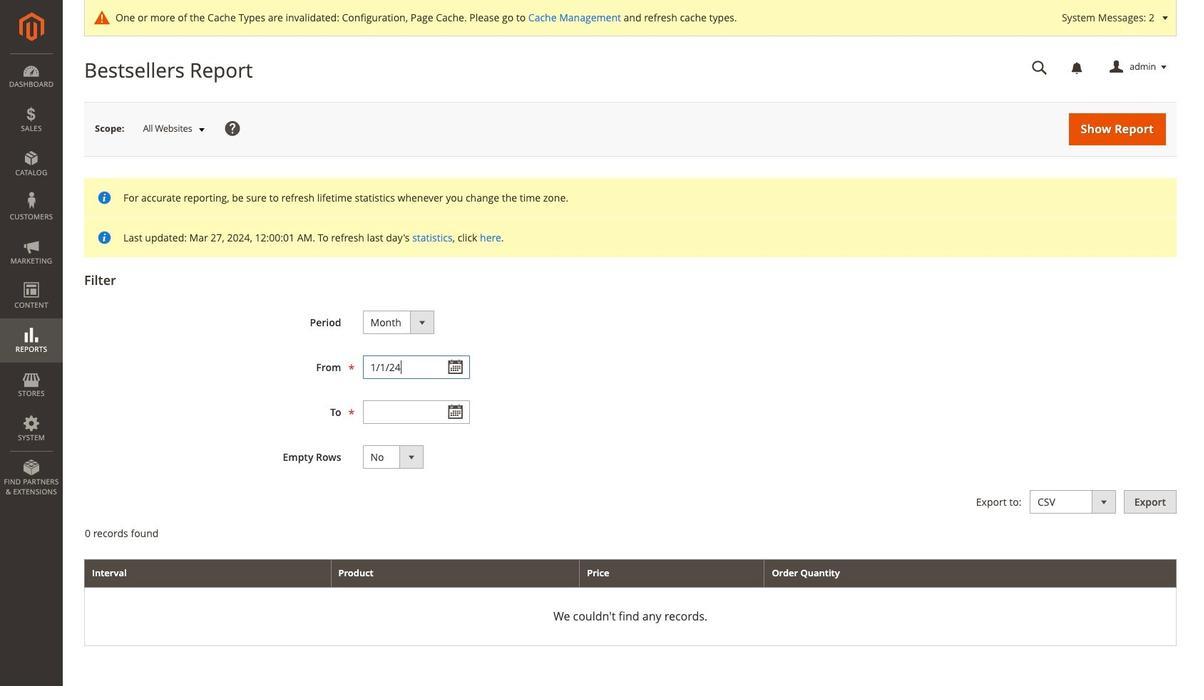 Task type: locate. For each thing, give the bounding box(es) containing it.
menu bar
[[0, 53, 63, 504]]

None text field
[[363, 356, 470, 379]]

None text field
[[1022, 55, 1058, 80], [363, 401, 470, 424], [1022, 55, 1058, 80], [363, 401, 470, 424]]



Task type: describe. For each thing, give the bounding box(es) containing it.
magento admin panel image
[[19, 12, 44, 41]]



Task type: vqa. For each thing, say whether or not it's contained in the screenshot.
Magento Admin Panel ICON
yes



